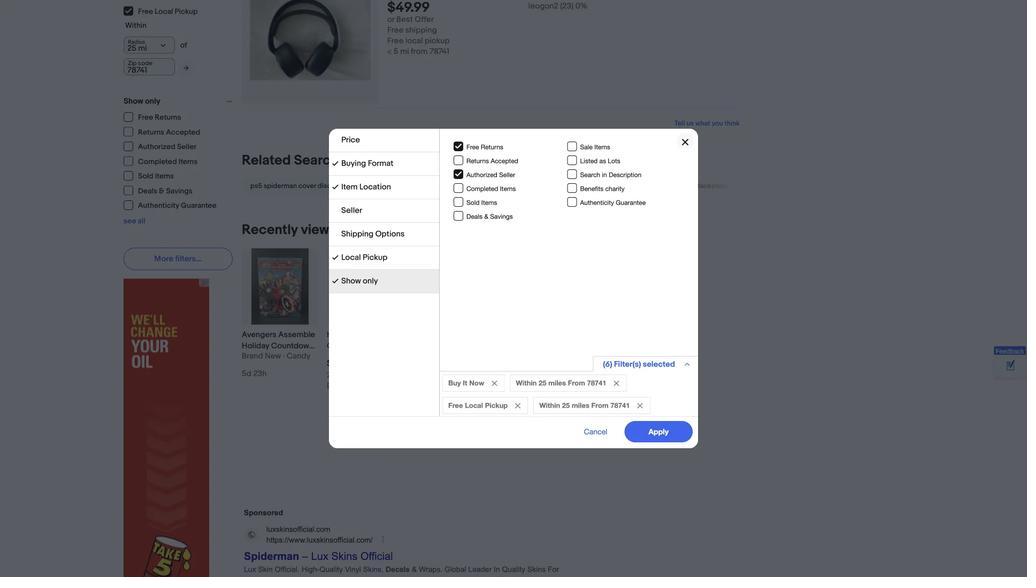 Task type: locate. For each thing, give the bounding box(es) containing it.
0 vertical spatial completed items
[[138, 157, 198, 166]]

spiderman ps5 faceplate
[[650, 182, 727, 190]]

savings inside deals & savings "link"
[[166, 187, 192, 196]]

5 ps5 from the left
[[685, 182, 696, 190]]

1 vertical spatial candy
[[278, 364, 302, 373]]

filter applied image for local
[[332, 255, 339, 261]]

pickup inside tab
[[363, 253, 388, 263]]

it down 8"
[[463, 379, 467, 388]]

authenticity guarantee down charity
[[580, 199, 646, 206]]

ps5 spiderman controller link
[[452, 177, 552, 194]]

pickup up with
[[485, 402, 508, 410]]

78741
[[430, 47, 449, 57], [587, 379, 607, 388], [611, 402, 630, 410]]

pickup down shipping options
[[363, 253, 388, 263]]

brand down kellytoy
[[412, 352, 433, 361]]

1 horizontal spatial pickup
[[363, 253, 388, 263]]

candy down countdown
[[287, 352, 311, 361]]

2 horizontal spatial within
[[539, 402, 560, 410]]

0 vertical spatial deals
[[138, 187, 157, 196]]

1 vertical spatial accepted
[[491, 157, 518, 165]]

avengers assemble holiday countdown calendar unopened frankford candy marvel
[[242, 330, 315, 385]]

hallmark crayola bright sledding colors #10 series 1998 christmas ornaments image
[[336, 249, 394, 325]]

0 horizontal spatial miles
[[548, 379, 566, 388]]

0 vertical spatial accepted
[[166, 128, 200, 137]]

it
[[463, 379, 467, 388], [342, 382, 347, 391], [427, 390, 432, 399], [512, 392, 517, 402]]

0 horizontal spatial or
[[387, 15, 395, 24]]

it up remove filter - local pickup - free local pickup "image"
[[512, 392, 517, 402]]

3 filter applied image from the top
[[332, 255, 339, 261]]

within 25 miles from 78741 up "off"
[[516, 379, 607, 388]]

avengers assemble holiday countdown calendar unopened frankford candy marvel heading
[[242, 330, 315, 385]]

5 spiderman from the left
[[650, 182, 683, 190]]

25 for remove filter - local pickup - within 25 miles from 78741 icon
[[562, 402, 570, 410]]

ps5 spiderman cover disc link
[[242, 177, 344, 194]]

free returns up returns accepted link
[[138, 113, 181, 122]]

0 vertical spatial 25
[[539, 379, 546, 388]]

or down the studs
[[533, 353, 541, 362]]

description
[[609, 171, 642, 179]]

deals & savings
[[138, 187, 192, 196], [467, 213, 513, 220]]

0 horizontal spatial savings
[[166, 187, 192, 196]]

sold items inside sold items "link"
[[138, 172, 174, 181]]

it inside the $7.99 2d 7h buy it now
[[342, 382, 347, 391]]

filter applied image up filter applied icon
[[332, 255, 339, 261]]

& up 'authenticity guarantee' link
[[159, 187, 164, 196]]

tab list
[[329, 129, 439, 294]]

2 ps5 from the left
[[387, 182, 399, 190]]

1 horizontal spatial completed
[[467, 185, 498, 192]]

1 vertical spatial completed items
[[467, 185, 516, 192]]

1 horizontal spatial savings
[[490, 213, 513, 220]]

<
[[387, 47, 392, 57]]

savings down ps5 spiderman controller link
[[490, 213, 513, 220]]

get
[[521, 403, 533, 412]]

authenticity down deals & savings "link"
[[138, 201, 179, 211]]

accepted up ps5 spiderman controller link
[[491, 157, 518, 165]]

78741 left remove filter - local pickup - within 25 miles from 78741 icon
[[611, 402, 630, 410]]

1 vertical spatial authorized seller
[[467, 171, 515, 179]]

savings inside dialog
[[490, 213, 513, 220]]

accepted up authorized seller link
[[166, 128, 200, 137]]

1 horizontal spatial or
[[533, 353, 541, 362]]

0 horizontal spatial cover
[[299, 182, 316, 190]]

ps5 inside "spiderman ps5 cover digital" link
[[387, 182, 399, 190]]

items
[[594, 143, 610, 151], [179, 157, 198, 166], [155, 172, 174, 181], [500, 185, 516, 192], [481, 199, 497, 206]]

deals down sold items "link"
[[138, 187, 157, 196]]

2 vertical spatial local
[[465, 402, 483, 410]]

returns accepted up ps5 spiderman controller
[[467, 157, 518, 165]]

recently viewed items
[[242, 222, 383, 239]]

0 vertical spatial in
[[602, 171, 607, 179]]

benefits charity
[[580, 185, 625, 192]]

1 horizontal spatial accepted
[[491, 157, 518, 165]]

1/4 - 2 ct t.w. natural diamond studs in 14k white or yellow gold heading
[[497, 330, 573, 373]]

spiderman down buying format
[[353, 182, 386, 190]]

within down free local pickup link
[[125, 21, 146, 30]]

1 vertical spatial within
[[516, 379, 537, 388]]

or left best
[[387, 15, 395, 24]]

only inside tab
[[363, 277, 378, 286]]

206
[[412, 401, 426, 410]]

cover inside 'link'
[[299, 182, 316, 190]]

see all
[[124, 217, 145, 226]]

2 cover from the left
[[401, 182, 418, 190]]

4 spiderman from the left
[[561, 182, 594, 190]]

ct
[[521, 330, 530, 340]]

1 vertical spatial authorized
[[467, 171, 497, 179]]

0 horizontal spatial 25
[[539, 379, 546, 388]]

brand for brand new · candy
[[242, 352, 263, 361]]

4 ps5 from the left
[[596, 182, 608, 190]]

0 vertical spatial show only
[[124, 97, 160, 106]]

1 vertical spatial show
[[341, 277, 361, 286]]

0 vertical spatial savings
[[166, 187, 192, 196]]

nwt
[[412, 375, 429, 385]]

buying
[[341, 159, 366, 169]]

free
[[138, 7, 153, 16], [387, 26, 404, 35], [387, 36, 404, 46], [138, 113, 153, 122], [467, 143, 479, 151], [448, 402, 463, 410]]

now up "get"
[[519, 392, 535, 402]]

3 spiderman from the left
[[474, 182, 507, 190]]

ps5 inside "spiderman ps5 plates" link
[[596, 182, 608, 190]]

cover left disc
[[299, 182, 316, 190]]

14k
[[497, 353, 509, 362]]

completed inside dialog
[[467, 185, 498, 192]]

2 horizontal spatial 78741
[[611, 402, 630, 410]]

ps5 for spiderman ps5 plates
[[596, 182, 608, 190]]

miles right "off"
[[572, 402, 589, 410]]

filter applied image right disc
[[332, 184, 339, 190]]

1 new from the left
[[265, 352, 281, 361]]

tell us what you think
[[675, 119, 740, 128]]

in inside dialog
[[602, 171, 607, 179]]

within 25 miles from 78741
[[516, 379, 607, 388], [539, 402, 630, 410]]

1 horizontal spatial in
[[602, 171, 607, 179]]

free returns up ps5 spiderman controller
[[467, 143, 503, 151]]

1 horizontal spatial authorized seller
[[467, 171, 515, 179]]

deals & savings link
[[124, 186, 193, 196]]

from left remove filter - item location - within 25 miles from 78741 image
[[568, 379, 585, 388]]

0 vertical spatial only
[[145, 97, 160, 106]]

items inside "link"
[[155, 172, 174, 181]]

1 horizontal spatial 78741
[[587, 379, 607, 388]]

authenticity down benefits
[[580, 199, 614, 206]]

buy it now
[[448, 379, 484, 388]]

1 vertical spatial only
[[363, 277, 378, 286]]

0 horizontal spatial free local pickup
[[138, 7, 198, 16]]

spiderman ps5 cover digital
[[353, 182, 439, 190]]

now inside the $7.99 2d 7h buy it now
[[349, 382, 365, 391]]

filter applied image inside buying format tab
[[332, 161, 339, 167]]

completed down authorized seller link
[[138, 157, 177, 166]]

deals & savings down ps5 spiderman controller
[[467, 213, 513, 220]]

5d
[[242, 370, 251, 379]]

savings up 'authenticity guarantee' link
[[166, 187, 192, 196]]

cover
[[299, 182, 316, 190], [401, 182, 418, 190]]

tab list containing price
[[329, 129, 439, 294]]

1 horizontal spatial sold items
[[467, 199, 497, 206]]

sony playstation 5 pulse 3d wireless gaming headset ps5 - white (no dongle) image
[[250, 0, 370, 81]]

seller down item
[[341, 206, 362, 216]]

$7.99 2d 7h buy it now
[[327, 358, 365, 391]]

now down inch at the left of page
[[469, 379, 484, 388]]

new up (2) link
[[435, 352, 451, 361]]

filter applied image inside item location tab
[[332, 184, 339, 190]]

free local pickup
[[138, 7, 198, 16], [448, 402, 508, 410]]

within for remove filter - local pickup - within 25 miles from 78741 icon
[[539, 402, 560, 410]]

1 vertical spatial miles
[[572, 402, 589, 410]]

local
[[405, 36, 423, 46]]

spiderman down the related
[[264, 182, 297, 190]]

authorized up completed items link
[[138, 143, 175, 152]]

1 horizontal spatial from
[[591, 402, 609, 410]]

1 ps5 from the left
[[250, 182, 262, 190]]

disc
[[318, 182, 331, 190]]

dialog
[[0, 0, 1027, 578]]

free returns
[[138, 113, 181, 122], [467, 143, 503, 151]]

format
[[368, 159, 393, 169]]

within 25 miles from 78741 up cancel
[[539, 402, 630, 410]]

1 horizontal spatial 25
[[562, 402, 570, 410]]

0 horizontal spatial from
[[568, 379, 585, 388]]

now down series
[[349, 382, 365, 391]]

1 horizontal spatial cover
[[401, 182, 418, 190]]

25 up 10%
[[539, 379, 546, 388]]

spiderman inside "spiderman ps5 cover digital" link
[[353, 182, 386, 190]]

2 vertical spatial filter applied image
[[332, 255, 339, 261]]

within right 1 on the right
[[539, 402, 560, 410]]

now up sold
[[434, 390, 450, 399]]

buy up the 206
[[412, 390, 425, 399]]

1 horizontal spatial show
[[341, 277, 361, 286]]

miles up "off"
[[548, 379, 566, 388]]

sold
[[428, 401, 444, 410]]

1 filter applied image from the top
[[332, 161, 339, 167]]

buy down 8"
[[448, 379, 461, 388]]

(23)
[[560, 1, 574, 11]]

filter applied image left buying
[[332, 161, 339, 167]]

spiderman left controller
[[474, 182, 507, 190]]

0 vertical spatial deals & savings
[[138, 187, 192, 196]]

ps5 inside ps5 spiderman controller link
[[461, 182, 473, 190]]

0 vertical spatial authorized
[[138, 143, 175, 152]]

local pickup tab
[[329, 247, 439, 270]]

0 vertical spatial within 25 miles from 78741
[[516, 379, 607, 388]]

0 horizontal spatial show
[[124, 97, 143, 106]]

squishmallow kellytoy plush disney winnie the pooh tigger 8" inch nwt new image
[[415, 249, 486, 325]]

show right filter applied icon
[[341, 277, 361, 286]]

2 spiderman from the left
[[353, 182, 386, 190]]

spiderman left faceplate
[[650, 182, 683, 190]]

5
[[394, 47, 398, 57]]

within
[[125, 21, 146, 30], [516, 379, 537, 388], [539, 402, 560, 410]]

miles for remove filter - local pickup - within 25 miles from 78741 icon
[[572, 402, 589, 410]]

show up 'free returns' "link"
[[124, 97, 143, 106]]

guarantee down deals & savings "link"
[[181, 201, 217, 211]]

authorized seller link
[[124, 142, 197, 152]]

2 vertical spatial 78741
[[611, 402, 630, 410]]

1 horizontal spatial seller
[[341, 206, 362, 216]]

cover for digital
[[401, 182, 418, 190]]

0 horizontal spatial returns accepted
[[138, 128, 200, 137]]

candy down unopened
[[278, 364, 302, 373]]

sold items down ps5 spiderman controller
[[467, 199, 497, 206]]

0 vertical spatial free local pickup
[[138, 7, 198, 16]]

spiderman ps5 faceplate link
[[641, 177, 740, 194]]

ps5 inside spiderman ps5 faceplate link
[[685, 182, 696, 190]]

2 filter applied image from the top
[[332, 184, 339, 190]]

deals & savings inside dialog
[[467, 213, 513, 220]]

free inside 'free returns' "link"
[[138, 113, 153, 122]]

0 vertical spatial within
[[125, 21, 146, 30]]

from up cancel
[[591, 402, 609, 410]]

new
[[265, 352, 281, 361], [435, 352, 451, 361]]

78741 for remove filter - item location - within 25 miles from 78741 image
[[587, 379, 607, 388]]

filter applied image
[[332, 161, 339, 167], [332, 184, 339, 190], [332, 255, 339, 261]]

tell
[[675, 119, 685, 128]]

filter applied image inside local pickup tab
[[332, 255, 339, 261]]

miles for remove filter - item location - within 25 miles from 78741 image
[[548, 379, 566, 388]]

0 horizontal spatial brand
[[242, 352, 263, 361]]

authorized seller
[[138, 143, 197, 152], [467, 171, 515, 179]]

only up 'free returns' "link"
[[145, 97, 160, 106]]

1 vertical spatial savings
[[490, 213, 513, 220]]

0 horizontal spatial show only
[[124, 97, 160, 106]]

0 horizontal spatial seller
[[177, 143, 197, 152]]

or inside 1/4 - 2 ct t.w. natural diamond studs in 14k white or yellow gold
[[533, 353, 541, 362]]

None text field
[[124, 58, 175, 75]]

sold items up deals & savings "link"
[[138, 172, 174, 181]]

marvel
[[242, 375, 266, 385]]

1 horizontal spatial authenticity guarantee
[[580, 199, 646, 206]]

show only for the show only tab
[[341, 277, 378, 286]]

or
[[387, 15, 395, 24], [533, 353, 541, 362]]

within up "get"
[[516, 379, 537, 388]]

from
[[568, 379, 585, 388], [591, 402, 609, 410]]

2 vertical spatial pickup
[[485, 402, 508, 410]]

1 spiderman from the left
[[264, 182, 297, 190]]

only down local pickup in the left of the page
[[363, 277, 378, 286]]

& down ps5 spiderman controller
[[484, 213, 488, 220]]

0 vertical spatial sold items
[[138, 172, 174, 181]]

show inside tab
[[341, 277, 361, 286]]

0 horizontal spatial deals & savings
[[138, 187, 192, 196]]

1 vertical spatial free returns
[[467, 143, 503, 151]]

1 vertical spatial show only
[[341, 277, 378, 286]]

guarantee down plates
[[616, 199, 646, 206]]

viewed
[[301, 222, 346, 239]]

·
[[283, 352, 285, 361]]

authorized seller up ps5 spiderman controller
[[467, 171, 515, 179]]

ps5 for spiderman ps5 faceplate
[[685, 182, 696, 190]]

new for brand new · candy
[[265, 352, 281, 361]]

brand down 'holiday'
[[242, 352, 263, 361]]

0 horizontal spatial 78741
[[430, 47, 449, 57]]

(6) filter(s) selected
[[603, 360, 675, 370]]

candy inside the avengers assemble holiday countdown calendar unopened frankford candy marvel
[[278, 364, 302, 373]]

savings
[[166, 187, 192, 196], [490, 213, 513, 220]]

3 ps5 from the left
[[461, 182, 473, 190]]

pickup up of
[[175, 7, 198, 16]]

local inside tab
[[341, 253, 361, 263]]

authenticity
[[580, 199, 614, 206], [138, 201, 179, 211]]

from for remove filter - local pickup - within 25 miles from 78741 icon
[[591, 402, 609, 410]]

0 vertical spatial miles
[[548, 379, 566, 388]]

0 vertical spatial authorized seller
[[138, 143, 197, 152]]

deals
[[138, 187, 157, 196], [467, 213, 483, 220]]

spiderman inside ps5 spiderman cover disc 'link'
[[264, 182, 297, 190]]

1 brand from the left
[[242, 352, 263, 361]]

avengers assemble holiday countdown calendar unopened frankford candy marvel image
[[251, 249, 309, 325]]

free local pickup down buy it now
[[448, 402, 508, 410]]

1 vertical spatial &
[[484, 213, 488, 220]]

0 horizontal spatial local
[[155, 7, 173, 16]]

in down as
[[602, 171, 607, 179]]

remove filter - local pickup - free local pickup image
[[515, 404, 521, 409]]

1 vertical spatial in
[[554, 341, 561, 351]]

1998
[[369, 364, 386, 373]]

cover left digital
[[401, 182, 418, 190]]

shipping
[[341, 230, 374, 239]]

0 horizontal spatial sold
[[138, 172, 153, 181]]

returns accepted inside dialog
[[467, 157, 518, 165]]

& inside dialog
[[484, 213, 488, 220]]

shipping options
[[341, 230, 405, 239]]

returns accepted up authorized seller link
[[138, 128, 200, 137]]

1 vertical spatial within 25 miles from 78741
[[539, 402, 630, 410]]

advertisement region
[[124, 279, 209, 578]]

2
[[514, 330, 519, 340]]

authorized up ps5 spiderman controller
[[467, 171, 497, 179]]

pickup
[[175, 7, 198, 16], [363, 253, 388, 263], [485, 402, 508, 410]]

free local pickup up of
[[138, 7, 198, 16]]

show only up 'free returns' "link"
[[124, 97, 160, 106]]

from
[[411, 47, 428, 57]]

dialog containing price
[[0, 0, 1027, 578]]

0 vertical spatial pickup
[[175, 7, 198, 16]]

authorized seller up completed items link
[[138, 143, 197, 152]]

78741 down pickup
[[430, 47, 449, 57]]

2 brand from the left
[[412, 352, 433, 361]]

0 vertical spatial show
[[124, 97, 143, 106]]

related
[[242, 152, 291, 169]]

1 horizontal spatial brand
[[412, 352, 433, 361]]

78741 left remove filter - item location - within 25 miles from 78741 image
[[587, 379, 607, 388]]

spiderman down search
[[561, 182, 594, 190]]

squishmallow kellytoy plush disney winnie the pooh tigger 8" inch nwt new heading
[[412, 330, 482, 385]]

1 vertical spatial 78741
[[587, 379, 607, 388]]

25 right 10%
[[562, 402, 570, 410]]

squishmallow kellytoy plush disney winnie the pooh tigger 8" inch nwt new
[[412, 330, 482, 385]]

authenticity guarantee link
[[124, 201, 217, 211]]

buy
[[448, 379, 461, 388], [327, 382, 340, 391], [412, 390, 425, 399], [497, 392, 510, 402], [497, 403, 511, 412]]

0 horizontal spatial completed items
[[138, 157, 198, 166]]

new left ·
[[265, 352, 281, 361]]

0 vertical spatial &
[[159, 187, 164, 196]]

0 horizontal spatial accepted
[[166, 128, 200, 137]]

now inside buy it now buy 2, get 1 10% off with coupon
[[519, 392, 535, 402]]

0 horizontal spatial new
[[265, 352, 281, 361]]

completed items link
[[124, 156, 198, 166]]

seller down returns accepted link
[[177, 143, 197, 152]]

free local pickup link
[[124, 6, 198, 16]]

sold inside "link"
[[138, 172, 153, 181]]

in
[[602, 171, 607, 179], [554, 341, 561, 351]]

with
[[497, 414, 512, 423]]

brand for brand new
[[412, 352, 433, 361]]

completed left controller
[[467, 185, 498, 192]]

1 horizontal spatial guarantee
[[616, 199, 646, 206]]

1 vertical spatial pickup
[[363, 253, 388, 263]]

0 vertical spatial 78741
[[430, 47, 449, 57]]

buy down 2d in the left bottom of the page
[[327, 382, 340, 391]]

sold items inside dialog
[[467, 199, 497, 206]]

authorized
[[138, 143, 175, 152], [467, 171, 497, 179]]

1 vertical spatial from
[[591, 402, 609, 410]]

sold up deals & savings "link"
[[138, 172, 153, 181]]

price
[[341, 135, 360, 145]]

in down natural
[[554, 341, 561, 351]]

miles
[[548, 379, 566, 388], [572, 402, 589, 410]]

spiderman inside "spiderman ps5 plates" link
[[561, 182, 594, 190]]

now
[[469, 379, 484, 388], [349, 382, 365, 391], [434, 390, 450, 399], [519, 392, 535, 402]]

returns accepted
[[138, 128, 200, 137], [467, 157, 518, 165]]

spiderman ps5 plates link
[[552, 177, 641, 194]]

buying format tab
[[329, 152, 439, 176]]

show only down local pickup in the left of the page
[[341, 277, 378, 286]]

0 vertical spatial free returns
[[138, 113, 181, 122]]

it up sold
[[427, 390, 432, 399]]

2 vertical spatial seller
[[341, 206, 362, 216]]

1 horizontal spatial &
[[484, 213, 488, 220]]

remove filter - local pickup - within 25 miles from 78741 image
[[637, 404, 643, 409]]

deals down ps5 spiderman controller
[[467, 213, 483, 220]]

from for remove filter - item location - within 25 miles from 78741 image
[[568, 379, 585, 388]]

spiderman inside spiderman ps5 faceplate link
[[650, 182, 683, 190]]

it down the 7h
[[342, 382, 347, 391]]

it inside $14.99 buy it now 206 sold
[[427, 390, 432, 399]]

returns accepted link
[[124, 127, 201, 137]]

-
[[510, 330, 513, 340]]

1 vertical spatial completed
[[467, 185, 498, 192]]

1 cover from the left
[[299, 182, 316, 190]]

seller up ps5 spiderman controller
[[499, 171, 515, 179]]

2 new from the left
[[435, 352, 451, 361]]

listed
[[580, 157, 598, 165]]

1 horizontal spatial only
[[363, 277, 378, 286]]

1 vertical spatial filter applied image
[[332, 184, 339, 190]]

0 horizontal spatial authorized seller
[[138, 143, 197, 152]]

1 horizontal spatial miles
[[572, 402, 589, 410]]

deals & savings up 'authenticity guarantee' link
[[138, 187, 192, 196]]

1 horizontal spatial completed items
[[467, 185, 516, 192]]

sold down ps5 spiderman controller
[[467, 199, 480, 206]]

1 vertical spatial 25
[[562, 402, 570, 410]]

0 horizontal spatial free returns
[[138, 113, 181, 122]]

1 horizontal spatial within
[[516, 379, 537, 388]]

show only inside tab
[[341, 277, 378, 286]]

or inside leogon2 (23) 0% or best offer free shipping free local pickup < 5 mi from 78741
[[387, 15, 395, 24]]

authenticity guarantee down deals & savings "link"
[[138, 201, 217, 211]]

christmas
[[327, 375, 372, 385]]



Task type: vqa. For each thing, say whether or not it's contained in the screenshot.
Tool inside Dewalt 20V Li-Ion Atomic Brushless 4-Tool Combo Kit Wbatt & Charge
no



Task type: describe. For each thing, give the bounding box(es) containing it.
0 horizontal spatial authorized
[[138, 143, 175, 152]]

spiderman for spiderman ps5 cover digital
[[353, 182, 386, 190]]

buy down the remove filter - buying format - buy it now icon
[[497, 392, 510, 402]]

filter applied image
[[332, 278, 339, 285]]

hallmark crayola bright sledding colors #10 series 1998 christmas ornaments link
[[327, 329, 403, 396]]

within for remove filter - item location - within 25 miles from 78741 image
[[516, 379, 537, 388]]

ps5 inside ps5 spiderman cover disc 'link'
[[250, 182, 262, 190]]

squishmallow kellytoy plush disney winnie the pooh tigger 8" inch nwt new link
[[412, 329, 488, 385]]

gold
[[497, 364, 515, 373]]

leogon2 (23) 0% or best offer free shipping free local pickup < 5 mi from 78741
[[387, 1, 588, 57]]

1/4 - 2 ct t.w. natural diamond studs in 14k white or yellow gold
[[497, 330, 573, 373]]

holiday
[[242, 341, 269, 351]]

filter applied image for item
[[332, 184, 339, 190]]

selected
[[643, 360, 675, 370]]

more filters...
[[154, 254, 202, 264]]

recently
[[242, 222, 298, 239]]

remove filter - item location - within 25 miles from 78741 image
[[614, 381, 619, 387]]

filter applied image for buying
[[332, 161, 339, 167]]

calendar
[[242, 353, 275, 362]]

it inside buy it now buy 2, get 1 10% off with coupon
[[512, 392, 517, 402]]

78741 inside leogon2 (23) 0% or best offer free shipping free local pickup < 5 mi from 78741
[[430, 47, 449, 57]]

2 horizontal spatial pickup
[[485, 402, 508, 410]]

hallmark
[[327, 330, 368, 340]]

searches
[[294, 152, 353, 169]]

search
[[580, 171, 600, 179]]

returns inside "link"
[[155, 113, 181, 122]]

show only tab
[[329, 270, 439, 294]]

shipping
[[405, 26, 437, 35]]

completed items inside dialog
[[467, 185, 516, 192]]

local pickup
[[341, 253, 388, 263]]

hallmark crayola bright sledding colors #10 series 1998 christmas ornaments
[[327, 330, 400, 396]]

natural
[[547, 330, 573, 340]]

0 horizontal spatial pickup
[[175, 7, 198, 16]]

coupon
[[514, 414, 542, 423]]

digital
[[420, 182, 439, 190]]

filters...
[[175, 254, 202, 264]]

countdown
[[271, 341, 314, 351]]

location
[[359, 182, 391, 192]]

buy inside the $7.99 2d 7h buy it now
[[327, 382, 340, 391]]

show only for show only dropdown button
[[124, 97, 160, 106]]

0 vertical spatial returns accepted
[[138, 128, 200, 137]]

series
[[342, 364, 367, 373]]

plates
[[609, 182, 628, 190]]

& inside "link"
[[159, 187, 164, 196]]

2 horizontal spatial local
[[465, 402, 483, 410]]

pooh
[[412, 364, 431, 373]]

think
[[725, 119, 740, 128]]

show for show only dropdown button
[[124, 97, 143, 106]]

buy inside $14.99 buy it now 206 sold
[[412, 390, 425, 399]]

related searches
[[242, 152, 353, 169]]

lots
[[608, 157, 620, 165]]

23h
[[253, 370, 267, 379]]

of
[[180, 41, 187, 50]]

within 25 miles from 78741 for remove filter - item location - within 25 miles from 78741 image
[[516, 379, 607, 388]]

7h
[[338, 371, 347, 381]]

in inside 1/4 - 2 ct t.w. natural diamond studs in 14k white or yellow gold
[[554, 341, 561, 351]]

accepted inside dialog
[[491, 157, 518, 165]]

bright
[[366, 341, 394, 351]]

free returns inside "link"
[[138, 113, 181, 122]]

spiderman inside ps5 spiderman controller link
[[474, 182, 507, 190]]

crayola
[[327, 341, 364, 351]]

(2) link
[[412, 362, 466, 372]]

spiderman for spiderman ps5 faceplate
[[650, 182, 683, 190]]

show for the show only tab
[[341, 277, 361, 286]]

(6)
[[603, 360, 612, 370]]

free returns inside dialog
[[467, 143, 503, 151]]

all
[[138, 217, 145, 226]]

authorized seller inside dialog
[[467, 171, 515, 179]]

spiderman ps5 plates
[[561, 182, 628, 190]]

you
[[712, 119, 723, 128]]

5d 23h
[[242, 370, 267, 379]]

0 horizontal spatial guarantee
[[181, 201, 217, 211]]

0 horizontal spatial authenticity
[[138, 201, 179, 211]]

brand new · candy
[[242, 352, 311, 361]]

plush
[[443, 341, 462, 351]]

mi
[[400, 47, 409, 57]]

options
[[375, 230, 405, 239]]

tell us what you think link
[[675, 119, 740, 128]]

1 vertical spatial deals
[[467, 213, 483, 220]]

1
[[535, 403, 538, 412]]

apply button
[[625, 422, 693, 443]]

0 horizontal spatial within
[[125, 21, 146, 30]]

free returns link
[[124, 112, 182, 122]]

buying format
[[341, 159, 393, 169]]

diamond
[[497, 341, 530, 351]]

78741 for remove filter - local pickup - within 25 miles from 78741 icon
[[611, 402, 630, 410]]

0 vertical spatial seller
[[177, 143, 197, 152]]

unopened
[[277, 353, 315, 362]]

apply within filter image
[[184, 65, 189, 72]]

ps5 spiderman cover disc
[[250, 182, 331, 190]]

buy up with
[[497, 403, 511, 412]]

frankford
[[242, 364, 276, 373]]

best
[[396, 15, 413, 24]]

guarantee inside dialog
[[616, 199, 646, 206]]

charity
[[605, 185, 625, 192]]

0 vertical spatial candy
[[287, 352, 311, 361]]

brand new
[[412, 352, 451, 361]]

tab list inside dialog
[[329, 129, 439, 294]]

more filters... button
[[124, 248, 233, 270]]

hallmark crayola bright sledding colors #10 series 1998 christmas ornaments heading
[[327, 330, 400, 396]]

new
[[431, 375, 449, 385]]

within 25 miles from 78741 for remove filter - local pickup - within 25 miles from 78741 icon
[[539, 402, 630, 410]]

ps5 for spiderman ps5 cover digital
[[387, 182, 399, 190]]

cover for disc
[[299, 182, 316, 190]]

#10
[[327, 364, 340, 373]]

kellytoy
[[412, 341, 441, 351]]

sale items
[[580, 143, 610, 151]]

0 horizontal spatial authenticity guarantee
[[138, 201, 217, 211]]

spiderman for spiderman ps5 plates
[[561, 182, 594, 190]]

what
[[695, 119, 710, 128]]

8"
[[457, 364, 465, 373]]

2 horizontal spatial seller
[[499, 171, 515, 179]]

pickup
[[425, 36, 450, 46]]

only for the show only tab
[[363, 277, 378, 286]]

item location tab
[[329, 176, 439, 200]]

squishmallow
[[412, 330, 462, 340]]

colors
[[367, 353, 400, 362]]

1/4
[[497, 330, 508, 340]]

free local pickup inside dialog
[[448, 402, 508, 410]]

the
[[465, 353, 478, 362]]

only for show only dropdown button
[[145, 97, 160, 106]]

inch
[[467, 364, 482, 373]]

1 vertical spatial sold
[[467, 199, 480, 206]]

offer
[[415, 15, 434, 24]]

25 for remove filter - item location - within 25 miles from 78741 image
[[539, 379, 546, 388]]

sold items link
[[124, 171, 174, 181]]

authorized inside dialog
[[467, 171, 497, 179]]

remove filter - buying format - buy it now image
[[492, 381, 497, 387]]

new for brand new
[[435, 352, 451, 361]]

free inside free local pickup link
[[138, 7, 153, 16]]

see all button
[[124, 217, 145, 226]]

tigger
[[432, 364, 456, 373]]

deals & savings inside "link"
[[138, 187, 192, 196]]

more
[[154, 254, 173, 264]]

leogon2
[[528, 1, 559, 11]]

sledding
[[327, 353, 365, 362]]

controller
[[509, 182, 540, 190]]

10%
[[540, 403, 555, 412]]

authenticity inside dialog
[[580, 199, 614, 206]]

completed inside completed items link
[[138, 157, 177, 166]]

now inside dialog
[[469, 379, 484, 388]]

now inside $14.99 buy it now 206 sold
[[434, 390, 450, 399]]

authenticity guarantee inside dialog
[[580, 199, 646, 206]]

sale
[[580, 143, 593, 151]]

deals inside "link"
[[138, 187, 157, 196]]

feedback
[[996, 348, 1024, 355]]



